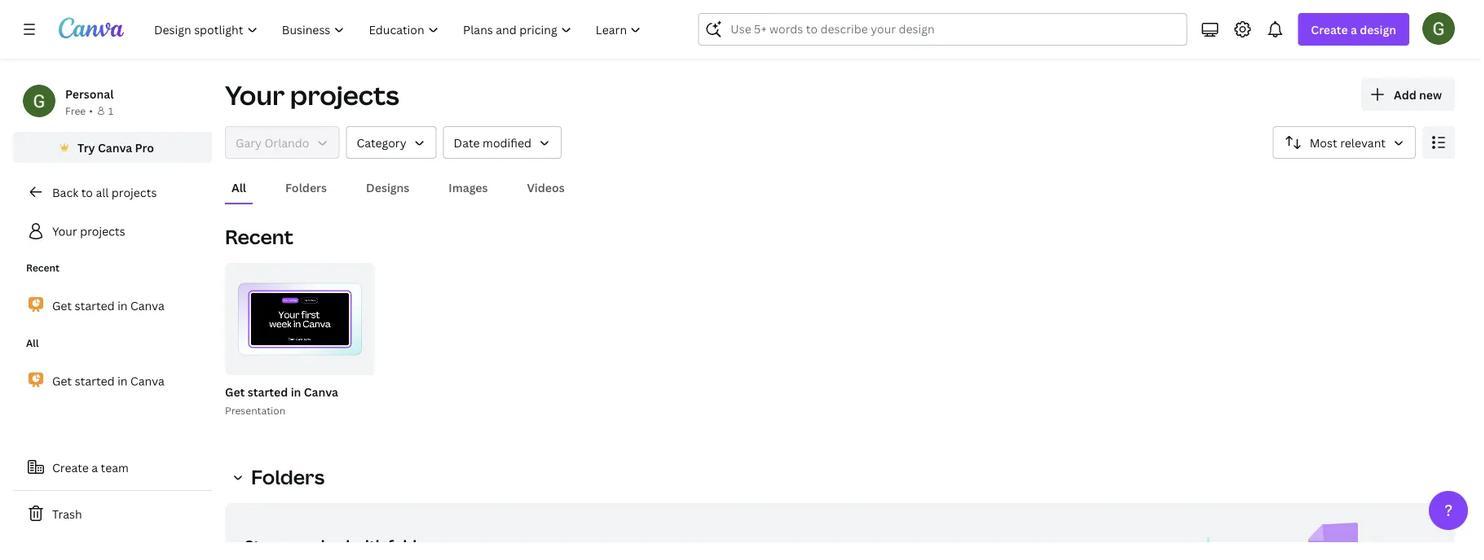 Task type: vqa. For each thing, say whether or not it's contained in the screenshot.
the Write to the top
no



Task type: describe. For each thing, give the bounding box(es) containing it.
try canva pro
[[77, 140, 154, 155]]

1 of 27
[[333, 357, 364, 368]]

images button
[[442, 172, 494, 203]]

all inside button
[[231, 180, 246, 195]]

back to all projects
[[52, 185, 157, 200]]

pro
[[135, 140, 154, 155]]

get inside get started in canva presentation
[[225, 384, 245, 400]]

1 vertical spatial projects
[[112, 185, 157, 200]]

Date modified button
[[443, 126, 562, 159]]

of
[[340, 357, 352, 368]]

create for create a team
[[52, 460, 89, 476]]

1 vertical spatial recent
[[26, 261, 59, 275]]

folders button
[[225, 461, 334, 494]]

Owner button
[[225, 126, 339, 159]]

videos
[[527, 180, 565, 195]]

gary orlando
[[236, 135, 309, 150]]

personal
[[65, 86, 114, 101]]

1 horizontal spatial your
[[225, 77, 285, 113]]

canva inside button
[[98, 140, 132, 155]]

modified
[[483, 135, 531, 150]]

trash link
[[13, 498, 212, 531]]

get started in canva presentation
[[225, 384, 338, 417]]

1 for 1 of 27
[[333, 357, 337, 368]]

get started in canva button
[[225, 382, 338, 403]]

2 vertical spatial projects
[[80, 224, 125, 239]]

a for team
[[92, 460, 98, 476]]

gary
[[236, 135, 262, 150]]

new
[[1419, 87, 1442, 102]]

get started in canva for first 'get started in canva' link
[[52, 298, 164, 314]]

folders inside dropdown button
[[251, 464, 325, 491]]

category
[[357, 135, 406, 150]]

started inside get started in canva presentation
[[248, 384, 288, 400]]

images
[[449, 180, 488, 195]]

get started in canva for 1st 'get started in canva' link from the bottom
[[52, 374, 164, 389]]

a for design
[[1351, 22, 1357, 37]]



Task type: locate. For each thing, give the bounding box(es) containing it.
most
[[1310, 135, 1337, 150]]

1 get started in canva from the top
[[52, 298, 164, 314]]

0 horizontal spatial 1
[[108, 104, 114, 117]]

design
[[1360, 22, 1396, 37]]

None search field
[[698, 13, 1187, 46]]

1 vertical spatial get started in canva link
[[13, 364, 212, 399]]

create a team button
[[13, 452, 212, 484]]

create
[[1311, 22, 1348, 37], [52, 460, 89, 476]]

a left the design
[[1351, 22, 1357, 37]]

try
[[77, 140, 95, 155]]

Category button
[[346, 126, 437, 159]]

a inside create a design dropdown button
[[1351, 22, 1357, 37]]

back
[[52, 185, 78, 200]]

1 for 1
[[108, 104, 114, 117]]

0 vertical spatial your
[[225, 77, 285, 113]]

0 vertical spatial get started in canva
[[52, 298, 164, 314]]

trash
[[52, 507, 82, 522]]

1 horizontal spatial create
[[1311, 22, 1348, 37]]

1 vertical spatial all
[[26, 337, 39, 350]]

designs button
[[360, 172, 416, 203]]

1 horizontal spatial 1
[[333, 357, 337, 368]]

date modified
[[454, 135, 531, 150]]

your down back
[[52, 224, 77, 239]]

0 vertical spatial recent
[[225, 224, 293, 250]]

0 horizontal spatial recent
[[26, 261, 59, 275]]

a inside create a team "button"
[[92, 460, 98, 476]]

projects
[[290, 77, 399, 113], [112, 185, 157, 200], [80, 224, 125, 239]]

1 vertical spatial your projects
[[52, 224, 125, 239]]

1 vertical spatial create
[[52, 460, 89, 476]]

Sort by button
[[1273, 126, 1416, 159]]

your
[[225, 77, 285, 113], [52, 224, 77, 239]]

get started in canva link
[[13, 289, 212, 323], [13, 364, 212, 399]]

1 horizontal spatial your projects
[[225, 77, 399, 113]]

1 right the •
[[108, 104, 114, 117]]

create a design
[[1311, 22, 1396, 37]]

folders button
[[279, 172, 333, 203]]

in inside get started in canva presentation
[[291, 384, 301, 400]]

get
[[52, 298, 72, 314], [52, 374, 72, 389], [225, 384, 245, 400]]

1 vertical spatial folders
[[251, 464, 325, 491]]

a left team
[[92, 460, 98, 476]]

team
[[101, 460, 129, 476]]

recent down all button
[[225, 224, 293, 250]]

canva
[[98, 140, 132, 155], [130, 298, 164, 314], [130, 374, 164, 389], [304, 384, 338, 400]]

1
[[108, 104, 114, 117], [333, 357, 337, 368]]

designs
[[366, 180, 409, 195]]

1 vertical spatial a
[[92, 460, 98, 476]]

0 vertical spatial create
[[1311, 22, 1348, 37]]

folders down 'orlando'
[[285, 180, 327, 195]]

projects up category at the left of the page
[[290, 77, 399, 113]]

0 vertical spatial projects
[[290, 77, 399, 113]]

0 horizontal spatial your projects
[[52, 224, 125, 239]]

create a design button
[[1298, 13, 1409, 46]]

add new
[[1394, 87, 1442, 102]]

1 horizontal spatial a
[[1351, 22, 1357, 37]]

your projects
[[225, 77, 399, 113], [52, 224, 125, 239]]

1 vertical spatial 1
[[333, 357, 337, 368]]

in
[[117, 298, 128, 314], [117, 374, 128, 389], [291, 384, 301, 400]]

create left the design
[[1311, 22, 1348, 37]]

create inside dropdown button
[[1311, 22, 1348, 37]]

gary orlando image
[[1422, 12, 1455, 45]]

folders
[[285, 180, 327, 195], [251, 464, 325, 491]]

0 vertical spatial all
[[231, 180, 246, 195]]

1 horizontal spatial recent
[[225, 224, 293, 250]]

1 horizontal spatial all
[[231, 180, 246, 195]]

free •
[[65, 104, 93, 117]]

0 vertical spatial get started in canva link
[[13, 289, 212, 323]]

presentation
[[225, 404, 285, 417]]

0 horizontal spatial your
[[52, 224, 77, 239]]

2 get started in canva link from the top
[[13, 364, 212, 399]]

free
[[65, 104, 86, 117]]

date
[[454, 135, 480, 150]]

•
[[89, 104, 93, 117]]

top level navigation element
[[143, 13, 655, 46]]

add
[[1394, 87, 1416, 102]]

27
[[354, 357, 364, 368]]

folders down presentation
[[251, 464, 325, 491]]

create for create a design
[[1311, 22, 1348, 37]]

folders inside button
[[285, 180, 327, 195]]

back to all projects link
[[13, 176, 212, 209]]

0 horizontal spatial a
[[92, 460, 98, 476]]

your projects down 'to'
[[52, 224, 125, 239]]

0 vertical spatial 1
[[108, 104, 114, 117]]

0 horizontal spatial all
[[26, 337, 39, 350]]

1 vertical spatial get started in canva
[[52, 374, 164, 389]]

projects right all
[[112, 185, 157, 200]]

0 vertical spatial folders
[[285, 180, 327, 195]]

orlando
[[264, 135, 309, 150]]

create inside "button"
[[52, 460, 89, 476]]

1 get started in canva link from the top
[[13, 289, 212, 323]]

2 get started in canva from the top
[[52, 374, 164, 389]]

canva inside get started in canva presentation
[[304, 384, 338, 400]]

0 horizontal spatial create
[[52, 460, 89, 476]]

recent
[[225, 224, 293, 250], [26, 261, 59, 275]]

all
[[96, 185, 109, 200]]

relevant
[[1340, 135, 1386, 150]]

a
[[1351, 22, 1357, 37], [92, 460, 98, 476]]

recent down your projects link at left
[[26, 261, 59, 275]]

your projects up 'orlando'
[[225, 77, 399, 113]]

1 left of
[[333, 357, 337, 368]]

0 vertical spatial your projects
[[225, 77, 399, 113]]

create a team
[[52, 460, 129, 476]]

all
[[231, 180, 246, 195], [26, 337, 39, 350]]

Search search field
[[731, 14, 1154, 45]]

create left team
[[52, 460, 89, 476]]

try canva pro button
[[13, 132, 212, 163]]

0 vertical spatial a
[[1351, 22, 1357, 37]]

add new button
[[1361, 78, 1455, 111]]

projects down all
[[80, 224, 125, 239]]

1 vertical spatial your
[[52, 224, 77, 239]]

started
[[75, 298, 115, 314], [75, 374, 115, 389], [248, 384, 288, 400]]

your up the gary
[[225, 77, 285, 113]]

get started in canva
[[52, 298, 164, 314], [52, 374, 164, 389]]

most relevant
[[1310, 135, 1386, 150]]

videos button
[[520, 172, 571, 203]]

all button
[[225, 172, 253, 203]]

your projects link
[[13, 215, 212, 248]]

to
[[81, 185, 93, 200]]



